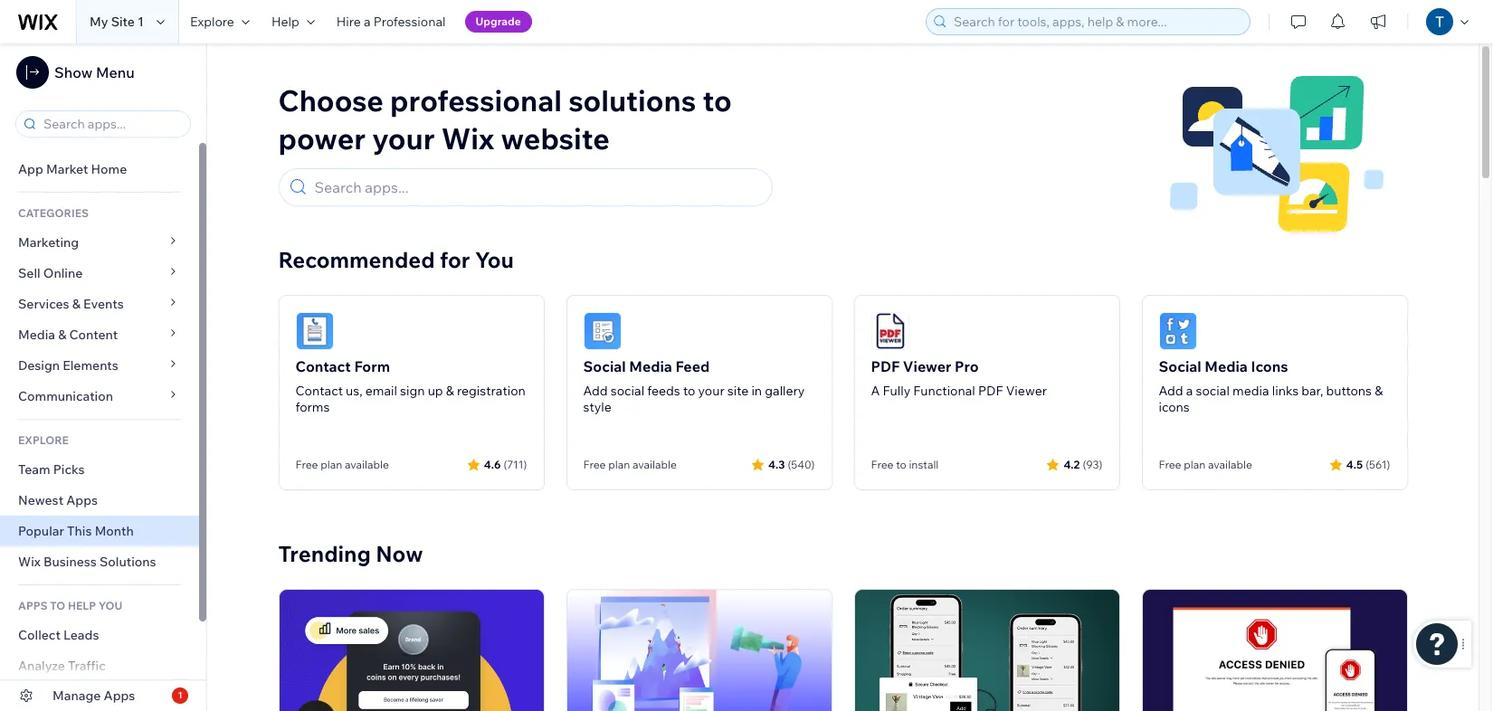 Task type: locate. For each thing, give the bounding box(es) containing it.
social left feeds
[[611, 383, 645, 399]]

1 horizontal spatial search apps... field
[[309, 169, 763, 205]]

now
[[376, 540, 423, 568]]

a inside social media icons add a social media links bar, buttons & icons
[[1186, 383, 1193, 399]]

explore
[[18, 434, 69, 447]]

pdf viewer pro a fully functional pdf viewer
[[871, 358, 1047, 399]]

a right hire
[[364, 14, 371, 30]]

0 horizontal spatial free plan available
[[296, 458, 389, 472]]

2 free from the left
[[583, 458, 606, 472]]

registration
[[457, 383, 526, 399]]

contact left us,
[[296, 383, 343, 399]]

0 vertical spatial your
[[372, 120, 435, 157]]

3 available from the left
[[1208, 458, 1253, 472]]

to
[[703, 82, 732, 119], [683, 383, 695, 399], [896, 458, 907, 472]]

1 inside the sidebar element
[[178, 690, 182, 701]]

media inside social media feed add social feeds to your site in gallery style
[[629, 358, 672, 376]]

free left install in the right bottom of the page
[[871, 458, 894, 472]]

(711)
[[504, 458, 527, 471]]

1 vertical spatial apps
[[104, 688, 135, 704]]

free plan available for icons
[[1159, 458, 1253, 472]]

apps
[[66, 492, 98, 509], [104, 688, 135, 704]]

1 available from the left
[[345, 458, 389, 472]]

services & events
[[18, 296, 124, 312]]

choose
[[278, 82, 384, 119]]

hire a professional
[[336, 14, 446, 30]]

collect leads link
[[0, 620, 199, 651]]

free plan available down style
[[583, 458, 677, 472]]

1 horizontal spatial apps
[[104, 688, 135, 704]]

available down media
[[1208, 458, 1253, 472]]

pdf viewer pro logo image
[[871, 312, 909, 350]]

1 down analyze traffic link
[[178, 690, 182, 701]]

your left site
[[698, 383, 725, 399]]

1 right 'site'
[[138, 14, 144, 30]]

social media feed logo image
[[583, 312, 621, 350]]

search apps... field up home
[[38, 111, 185, 137]]

1 horizontal spatial pdf
[[978, 383, 1003, 399]]

viewer up functional
[[903, 358, 952, 376]]

apps up this at bottom
[[66, 492, 98, 509]]

newest apps link
[[0, 485, 199, 516]]

free to install
[[871, 458, 939, 472]]

site
[[111, 14, 135, 30]]

3 free plan available from the left
[[1159, 458, 1253, 472]]

in
[[752, 383, 762, 399]]

available
[[345, 458, 389, 472], [633, 458, 677, 472], [1208, 458, 1253, 472]]

0 vertical spatial apps
[[66, 492, 98, 509]]

free down style
[[583, 458, 606, 472]]

1 vertical spatial to
[[683, 383, 695, 399]]

available down us,
[[345, 458, 389, 472]]

sign
[[400, 383, 425, 399]]

social down "social media icons logo"
[[1159, 358, 1202, 376]]

(540)
[[788, 458, 815, 471]]

add for social media icons
[[1159, 383, 1184, 399]]

email
[[365, 383, 397, 399]]

0 horizontal spatial viewer
[[903, 358, 952, 376]]

your inside social media feed add social feeds to your site in gallery style
[[698, 383, 725, 399]]

0 horizontal spatial social
[[611, 383, 645, 399]]

content
[[69, 327, 118, 343]]

free for pdf viewer pro
[[871, 458, 894, 472]]

available for icons
[[1208, 458, 1253, 472]]

app
[[18, 161, 43, 177]]

2 available from the left
[[633, 458, 677, 472]]

to down feed
[[683, 383, 695, 399]]

2 add from the left
[[1159, 383, 1184, 399]]

& inside contact form contact us, email sign up & registration forms
[[446, 383, 454, 399]]

wix business solutions
[[18, 554, 156, 570]]

4 free from the left
[[1159, 458, 1182, 472]]

wix inside choose professional solutions to power your wix website
[[441, 120, 494, 157]]

free plan available for contact
[[296, 458, 389, 472]]

pdf down pro in the right of the page
[[978, 383, 1003, 399]]

show menu
[[54, 63, 135, 81]]

1 horizontal spatial to
[[703, 82, 732, 119]]

feeds
[[647, 383, 680, 399]]

free down the forms
[[296, 458, 318, 472]]

1 vertical spatial pdf
[[978, 383, 1003, 399]]

0 vertical spatial search apps... field
[[38, 111, 185, 137]]

3 free from the left
[[871, 458, 894, 472]]

available for feed
[[633, 458, 677, 472]]

1 horizontal spatial 1
[[178, 690, 182, 701]]

3 plan from the left
[[1184, 458, 1206, 472]]

0 vertical spatial a
[[364, 14, 371, 30]]

contact down contact form logo on the left of page
[[296, 358, 351, 376]]

1 horizontal spatial your
[[698, 383, 725, 399]]

popular this month
[[18, 523, 134, 539]]

social inside social media icons add a social media links bar, buttons & icons
[[1159, 358, 1202, 376]]

wix down 'professional'
[[441, 120, 494, 157]]

to left install in the right bottom of the page
[[896, 458, 907, 472]]

add down "social media icons logo"
[[1159, 383, 1184, 399]]

wix
[[441, 120, 494, 157], [18, 554, 41, 570]]

upgrade
[[476, 14, 521, 28]]

install
[[909, 458, 939, 472]]

0 vertical spatial to
[[703, 82, 732, 119]]

1 vertical spatial 1
[[178, 690, 182, 701]]

plan down icons
[[1184, 458, 1206, 472]]

reconvert upsell & cross sell poster image
[[855, 590, 1119, 711]]

team
[[18, 462, 50, 478]]

free down icons
[[1159, 458, 1182, 472]]

2 social from the left
[[1196, 383, 1230, 399]]

0 horizontal spatial to
[[683, 383, 695, 399]]

Search apps... field
[[38, 111, 185, 137], [309, 169, 763, 205]]

1 horizontal spatial add
[[1159, 383, 1184, 399]]

1 vertical spatial contact
[[296, 383, 343, 399]]

free plan available down the forms
[[296, 458, 389, 472]]

links
[[1272, 383, 1299, 399]]

media up feeds
[[629, 358, 672, 376]]

wix inside the sidebar element
[[18, 554, 41, 570]]

1 vertical spatial your
[[698, 383, 725, 399]]

menu
[[96, 63, 135, 81]]

gallery
[[765, 383, 805, 399]]

& inside social media icons add a social media links bar, buttons & icons
[[1375, 383, 1383, 399]]

search apps... field inside the sidebar element
[[38, 111, 185, 137]]

media up media
[[1205, 358, 1248, 376]]

1 horizontal spatial media
[[629, 358, 672, 376]]

plan down style
[[608, 458, 630, 472]]

solutions
[[100, 554, 156, 570]]

1 add from the left
[[583, 383, 608, 399]]

pdf up a
[[871, 358, 900, 376]]

search apps... field down the website
[[309, 169, 763, 205]]

to right solutions
[[703, 82, 732, 119]]

2 plan from the left
[[608, 458, 630, 472]]

plan down the forms
[[321, 458, 342, 472]]

& right the up
[[446, 383, 454, 399]]

& right buttons
[[1375, 383, 1383, 399]]

4.5 (561)
[[1347, 458, 1391, 471]]

2 horizontal spatial free plan available
[[1159, 458, 1253, 472]]

show
[[54, 63, 93, 81]]

0 vertical spatial contact
[[296, 358, 351, 376]]

social for social media feed
[[583, 358, 626, 376]]

1 horizontal spatial a
[[1186, 383, 1193, 399]]

a
[[871, 383, 880, 399]]

4.2 (93)
[[1064, 458, 1103, 471]]

1 horizontal spatial wix
[[441, 120, 494, 157]]

1 horizontal spatial plan
[[608, 458, 630, 472]]

1 free from the left
[[296, 458, 318, 472]]

wix down "popular"
[[18, 554, 41, 570]]

market
[[46, 161, 88, 177]]

0 horizontal spatial 1
[[138, 14, 144, 30]]

apps for newest apps
[[66, 492, 98, 509]]

home
[[91, 161, 127, 177]]

analyze traffic
[[18, 658, 106, 674]]

for
[[440, 246, 470, 273]]

0 horizontal spatial pdf
[[871, 358, 900, 376]]

social down social media feed logo
[[583, 358, 626, 376]]

a down "social media icons logo"
[[1186, 383, 1193, 399]]

free for social media icons
[[1159, 458, 1182, 472]]

apps to help you
[[18, 599, 122, 613]]

&
[[72, 296, 80, 312], [58, 327, 66, 343], [446, 383, 454, 399], [1375, 383, 1383, 399]]

4.3 (540)
[[769, 458, 815, 471]]

1 social from the left
[[611, 383, 645, 399]]

design elements link
[[0, 350, 199, 381]]

free
[[296, 458, 318, 472], [583, 458, 606, 472], [871, 458, 894, 472], [1159, 458, 1182, 472]]

blockify fraud ip blocker poster image
[[1143, 590, 1407, 711]]

0 vertical spatial wix
[[441, 120, 494, 157]]

1 vertical spatial viewer
[[1006, 383, 1047, 399]]

us,
[[346, 383, 363, 399]]

1 horizontal spatial available
[[633, 458, 677, 472]]

apps down analyze traffic link
[[104, 688, 135, 704]]

0 horizontal spatial apps
[[66, 492, 98, 509]]

0 horizontal spatial plan
[[321, 458, 342, 472]]

0 horizontal spatial media
[[18, 327, 55, 343]]

1 social from the left
[[583, 358, 626, 376]]

up
[[428, 383, 443, 399]]

plan for feed
[[608, 458, 630, 472]]

0 horizontal spatial search apps... field
[[38, 111, 185, 137]]

newest apps
[[18, 492, 98, 509]]

contact form logo image
[[296, 312, 334, 350]]

this
[[67, 523, 92, 539]]

events
[[83, 296, 124, 312]]

1
[[138, 14, 144, 30], [178, 690, 182, 701]]

twism: your own coin & rewards poster image
[[279, 590, 544, 711]]

manage apps
[[52, 688, 135, 704]]

0 horizontal spatial wix
[[18, 554, 41, 570]]

free plan available down icons
[[1159, 458, 1253, 472]]

marketing
[[18, 234, 79, 251]]

icons
[[1159, 399, 1190, 415]]

social media icons logo image
[[1159, 312, 1197, 350]]

communication link
[[0, 381, 199, 412]]

design
[[18, 358, 60, 374]]

0 horizontal spatial your
[[372, 120, 435, 157]]

plan for contact
[[321, 458, 342, 472]]

recommended
[[278, 246, 435, 273]]

available down feeds
[[633, 458, 677, 472]]

social left media
[[1196, 383, 1230, 399]]

picks
[[53, 462, 85, 478]]

0 horizontal spatial available
[[345, 458, 389, 472]]

2 social from the left
[[1159, 358, 1202, 376]]

0 vertical spatial 1
[[138, 14, 144, 30]]

4.6 (711)
[[484, 458, 527, 471]]

2 horizontal spatial media
[[1205, 358, 1248, 376]]

1 free plan available from the left
[[296, 458, 389, 472]]

2 horizontal spatial available
[[1208, 458, 1253, 472]]

1 vertical spatial wix
[[18, 554, 41, 570]]

trending now
[[278, 540, 423, 568]]

analyze traffic link
[[0, 651, 199, 682]]

2 contact from the top
[[296, 383, 343, 399]]

0 vertical spatial pdf
[[871, 358, 900, 376]]

1 horizontal spatial social
[[1159, 358, 1202, 376]]

2 horizontal spatial plan
[[1184, 458, 1206, 472]]

add down social media feed logo
[[583, 383, 608, 399]]

1 horizontal spatial social
[[1196, 383, 1230, 399]]

viewer right functional
[[1006, 383, 1047, 399]]

0 horizontal spatial social
[[583, 358, 626, 376]]

add inside social media icons add a social media links bar, buttons & icons
[[1159, 383, 1184, 399]]

media
[[18, 327, 55, 343], [629, 358, 672, 376], [1205, 358, 1248, 376]]

1 vertical spatial a
[[1186, 383, 1193, 399]]

media up design
[[18, 327, 55, 343]]

add inside social media feed add social feeds to your site in gallery style
[[583, 383, 608, 399]]

2 vertical spatial to
[[896, 458, 907, 472]]

2 free plan available from the left
[[583, 458, 677, 472]]

0 vertical spatial viewer
[[903, 358, 952, 376]]

0 horizontal spatial a
[[364, 14, 371, 30]]

1 horizontal spatial free plan available
[[583, 458, 677, 472]]

1 plan from the left
[[321, 458, 342, 472]]

social inside social media feed add social feeds to your site in gallery style
[[583, 358, 626, 376]]

sell
[[18, 265, 40, 281]]

0 horizontal spatial add
[[583, 383, 608, 399]]

your right power
[[372, 120, 435, 157]]

2 horizontal spatial to
[[896, 458, 907, 472]]

solutions
[[569, 82, 696, 119]]

media inside social media icons add a social media links bar, buttons & icons
[[1205, 358, 1248, 376]]

apps
[[18, 599, 48, 613]]



Task type: describe. For each thing, give the bounding box(es) containing it.
help button
[[261, 0, 326, 43]]

popular this month link
[[0, 516, 199, 547]]

hire a professional link
[[326, 0, 457, 43]]

4.3
[[769, 458, 785, 471]]

you
[[475, 246, 514, 273]]

collect
[[18, 627, 61, 644]]

team picks
[[18, 462, 85, 478]]

trending
[[278, 540, 371, 568]]

fully
[[883, 383, 911, 399]]

traffic
[[68, 658, 106, 674]]

professional
[[390, 82, 562, 119]]

1 vertical spatial search apps... field
[[309, 169, 763, 205]]

collect leads
[[18, 627, 99, 644]]

professional
[[374, 14, 446, 30]]

(561)
[[1366, 458, 1391, 471]]

free for contact form
[[296, 458, 318, 472]]

& left 'content'
[[58, 327, 66, 343]]

1 horizontal spatial viewer
[[1006, 383, 1047, 399]]

sidebar element
[[0, 43, 207, 711]]

& left events
[[72, 296, 80, 312]]

Search for tools, apps, help & more... field
[[949, 9, 1245, 34]]

popular
[[18, 523, 64, 539]]

upgrade button
[[465, 11, 532, 33]]

4.5
[[1347, 458, 1363, 471]]

available for contact
[[345, 458, 389, 472]]

choose professional solutions to power your wix website
[[278, 82, 732, 157]]

hire
[[336, 14, 361, 30]]

pro
[[955, 358, 979, 376]]

media & content
[[18, 327, 118, 343]]

social media feed add social feeds to your site in gallery style
[[583, 358, 805, 415]]

to inside choose professional solutions to power your wix website
[[703, 82, 732, 119]]

leads
[[63, 627, 99, 644]]

recommended for you
[[278, 246, 514, 273]]

analyze
[[18, 658, 65, 674]]

media & content link
[[0, 320, 199, 350]]

help
[[68, 599, 96, 613]]

functional
[[914, 383, 976, 399]]

business
[[43, 554, 97, 570]]

app market home
[[18, 161, 127, 177]]

form
[[354, 358, 390, 376]]

social for social media icons
[[1159, 358, 1202, 376]]

social inside social media feed add social feeds to your site in gallery style
[[611, 383, 645, 399]]

elements
[[63, 358, 118, 374]]

4.2
[[1064, 458, 1080, 471]]

add for social media feed
[[583, 383, 608, 399]]

apps for manage apps
[[104, 688, 135, 704]]

media
[[1233, 383, 1270, 399]]

my
[[90, 14, 108, 30]]

marketing link
[[0, 227, 199, 258]]

icons
[[1251, 358, 1289, 376]]

to
[[50, 599, 65, 613]]

categories
[[18, 206, 89, 220]]

sell online
[[18, 265, 83, 281]]

my site 1
[[90, 14, 144, 30]]

1 contact from the top
[[296, 358, 351, 376]]

feed
[[676, 358, 710, 376]]

explore
[[190, 14, 234, 30]]

free for social media feed
[[583, 458, 606, 472]]

media for social media feed
[[629, 358, 672, 376]]

help
[[271, 14, 299, 30]]

style
[[583, 399, 612, 415]]

show menu button
[[16, 56, 135, 89]]

your inside choose professional solutions to power your wix website
[[372, 120, 435, 157]]

you
[[98, 599, 122, 613]]

bar,
[[1302, 383, 1324, 399]]

contact form contact us, email sign up & registration forms
[[296, 358, 526, 415]]

plan for icons
[[1184, 458, 1206, 472]]

team picks link
[[0, 454, 199, 485]]

media inside media & content link
[[18, 327, 55, 343]]

services & events link
[[0, 289, 199, 320]]

app market home link
[[0, 154, 199, 185]]

buttons
[[1327, 383, 1372, 399]]

social media icons add a social media links bar, buttons & icons
[[1159, 358, 1383, 415]]

to inside social media feed add social feeds to your site in gallery style
[[683, 383, 695, 399]]

website
[[501, 120, 610, 157]]

newest
[[18, 492, 63, 509]]

month
[[95, 523, 134, 539]]

social inside social media icons add a social media links bar, buttons & icons
[[1196, 383, 1230, 399]]

services
[[18, 296, 69, 312]]

(93)
[[1083, 458, 1103, 471]]

media for social media icons
[[1205, 358, 1248, 376]]

design elements
[[18, 358, 118, 374]]

power
[[278, 120, 366, 157]]

site
[[728, 383, 749, 399]]

free plan available for feed
[[583, 458, 677, 472]]

communication
[[18, 388, 116, 405]]

se ranking poster image
[[567, 590, 831, 711]]

sell online link
[[0, 258, 199, 289]]



Task type: vqa. For each thing, say whether or not it's contained in the screenshot.


